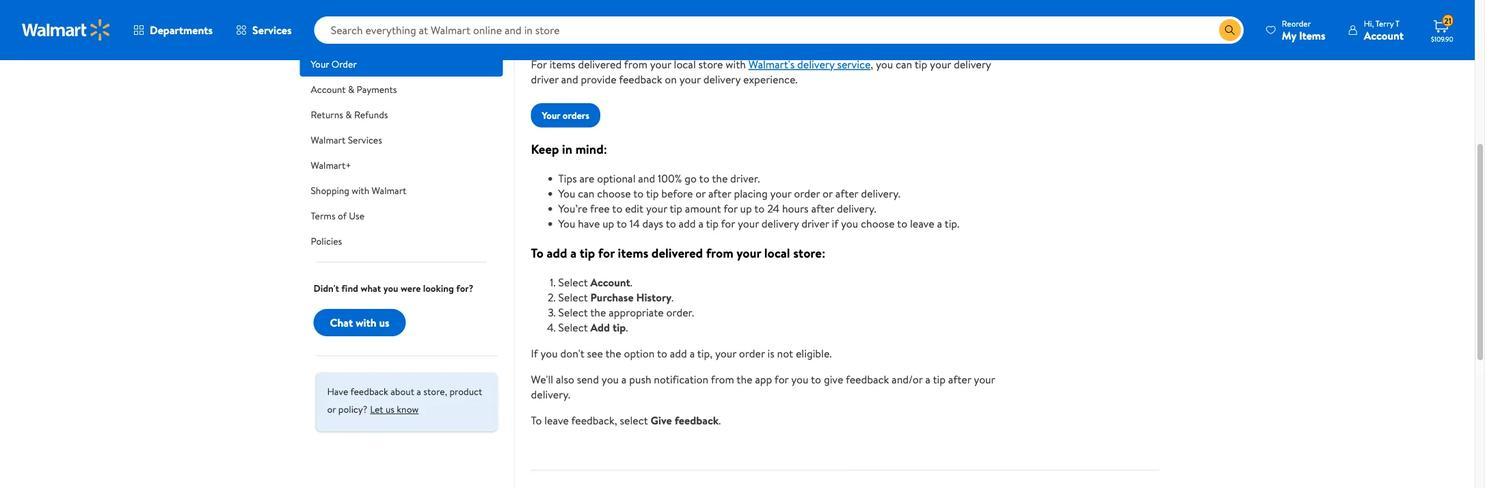 Task type: vqa. For each thing, say whether or not it's contained in the screenshot.
Pans
no



Task type: locate. For each thing, give the bounding box(es) containing it.
edit
[[625, 201, 643, 216]]

order right 24 at the top right
[[794, 186, 820, 201]]

1 vertical spatial services
[[348, 133, 382, 147]]

the left appropriate
[[590, 305, 606, 320]]

store
[[699, 57, 723, 72]]

feedback inside , you can tip your delivery driver and provide feedback on your delivery experience.
[[619, 72, 662, 87]]

2 vertical spatial with
[[356, 315, 377, 330]]

0 horizontal spatial account
[[311, 83, 346, 96]]

delivery
[[797, 57, 835, 72], [954, 57, 991, 72], [703, 72, 741, 87], [762, 216, 799, 231]]

0 vertical spatial you
[[558, 186, 575, 201]]

hours
[[782, 201, 809, 216]]

for down placing
[[721, 216, 735, 231]]

& right returns
[[345, 108, 352, 121]]

optional
[[597, 171, 636, 186]]

account left $109.90
[[1364, 28, 1404, 43]]

delivery inside tips are optional and 100% go to the driver. you can choose to tip before or after placing your order or after delivery. you're free to edit your tip amount for up to 24 hours after delivery. you have up to 14 days to add a tip for your delivery driver if you choose to leave a tip.
[[762, 216, 799, 231]]

your inside we'll also send you a push notification from the app for you to give feedback and/or a tip after your delivery.
[[974, 372, 995, 387]]

to
[[699, 171, 709, 186], [633, 186, 644, 201], [612, 201, 622, 216], [754, 201, 765, 216], [617, 216, 627, 231], [666, 216, 676, 231], [897, 216, 907, 231], [657, 346, 667, 361], [811, 372, 821, 387]]

or right before
[[696, 186, 706, 201]]

1 horizontal spatial or
[[696, 186, 706, 201]]

choose right the are
[[597, 186, 631, 201]]

with right store
[[726, 57, 746, 72]]

you inside tips are optional and 100% go to the driver. you can choose to tip before or after placing your order or after delivery. you're free to edit your tip amount for up to 24 hours after delivery. you have up to 14 days to add a tip for your delivery driver if you choose to leave a tip.
[[841, 216, 858, 231]]

1 vertical spatial with
[[352, 184, 369, 197]]

tips left the are
[[558, 171, 577, 186]]

1 vertical spatial leave
[[544, 413, 569, 428]]

0 horizontal spatial or
[[327, 403, 336, 416]]

up
[[740, 201, 752, 216], [603, 216, 614, 231]]

1 horizontal spatial leave
[[910, 216, 934, 231]]

0 vertical spatial items
[[550, 57, 575, 72]]

tips are optional and 100% go to the driver. you can choose to tip before or after placing your order or after delivery. you're free to edit your tip amount for up to 24 hours after delivery. you have up to 14 days to add a tip for your delivery driver if you choose to leave a tip.
[[558, 171, 959, 231]]

3 select from the top
[[558, 305, 588, 320]]

driver left if in the top of the page
[[802, 216, 829, 231]]

0 horizontal spatial your
[[311, 57, 329, 71]]

account up appropriate
[[590, 275, 630, 290]]

1 horizontal spatial order
[[794, 186, 820, 201]]

driver up your orders link
[[531, 72, 559, 87]]

looking
[[423, 282, 454, 295]]

feedback inside we'll also send you a push notification from the app for you to give feedback and/or a tip after your delivery.
[[846, 372, 889, 387]]

send
[[577, 372, 599, 387]]

delivered down feedback
[[578, 57, 622, 72]]

0 horizontal spatial choose
[[597, 186, 631, 201]]

0 horizontal spatial items
[[550, 57, 575, 72]]

0 vertical spatial choose
[[597, 186, 631, 201]]

with inside button
[[356, 315, 377, 330]]

1 vertical spatial your
[[542, 109, 560, 122]]

and left 100%
[[638, 171, 655, 186]]

to up 14
[[633, 186, 644, 201]]

0 horizontal spatial can
[[578, 186, 594, 201]]

a right 'about'
[[417, 385, 421, 399]]

1 vertical spatial can
[[578, 186, 594, 201]]

and right feedback
[[654, 10, 675, 29]]

from inside we'll also send you a push notification from the app for you to give feedback and/or a tip after your delivery.
[[711, 372, 734, 387]]

let
[[370, 403, 383, 416]]

product
[[450, 385, 482, 399]]

1 horizontal spatial driver
[[802, 216, 829, 231]]

. right 'add'
[[626, 320, 628, 335]]

your left orders
[[542, 109, 560, 122]]

of
[[338, 209, 347, 223]]

services left help
[[252, 23, 292, 38]]

policies
[[311, 235, 342, 248]]

0 vertical spatial &
[[348, 83, 354, 96]]

you right if in the top of the page
[[841, 216, 858, 231]]

&
[[348, 83, 354, 96], [345, 108, 352, 121]]

1 vertical spatial delivered
[[652, 244, 703, 262]]

. down we'll also send you a push notification from the app for you to give feedback and/or a tip after your delivery.
[[719, 413, 721, 428]]

from down 'amount'
[[706, 244, 733, 262]]

leave inside tips are optional and 100% go to the driver. you can choose to tip before or after placing your order or after delivery. you're free to edit your tip amount for up to 24 hours after delivery. you have up to 14 days to add a tip for your delivery driver if you choose to leave a tip.
[[910, 216, 934, 231]]

walmart image
[[22, 19, 111, 41]]

you down eligible.
[[791, 372, 809, 387]]

have
[[578, 216, 600, 231]]

select account . select purchase history . select the appropriate order. select add tip .
[[558, 275, 694, 335]]

0 vertical spatial walmart
[[311, 133, 346, 147]]

up left 24 at the top right
[[740, 201, 752, 216]]

0 horizontal spatial services
[[252, 23, 292, 38]]

local left store:
[[764, 244, 790, 262]]

account & payments
[[311, 83, 397, 96]]

2 vertical spatial from
[[711, 372, 734, 387]]

a up to add a tip for items delivered from your local store:
[[698, 216, 704, 231]]

for inside we'll also send you a push notification from the app for you to give feedback and/or a tip after your delivery.
[[775, 372, 789, 387]]

tip right 'and/or'
[[933, 372, 946, 387]]

after right 'and/or'
[[948, 372, 971, 387]]

your order link
[[300, 52, 503, 77]]

1 vertical spatial to
[[531, 413, 542, 428]]

let us know
[[370, 403, 419, 416]]

1 horizontal spatial local
[[764, 244, 790, 262]]

1 horizontal spatial up
[[740, 201, 752, 216]]

returns
[[311, 108, 343, 121]]

departments
[[150, 23, 213, 38]]

us right let
[[386, 403, 395, 416]]

after up if in the top of the page
[[835, 186, 858, 201]]

can inside , you can tip your delivery driver and provide feedback on your delivery experience.
[[896, 57, 912, 72]]

placing
[[734, 186, 768, 201]]

a inside have feedback about a store, product or policy?
[[417, 385, 421, 399]]

amount
[[685, 201, 721, 216]]

items
[[550, 57, 575, 72], [618, 244, 648, 262]]

1 horizontal spatial can
[[896, 57, 912, 72]]

leave left tip.
[[910, 216, 934, 231]]

0 vertical spatial with
[[726, 57, 746, 72]]

keep in mind:
[[531, 141, 607, 158]]

account up returns
[[311, 83, 346, 96]]

walmart
[[311, 133, 346, 147], [372, 184, 406, 197]]

tip right 'add'
[[613, 320, 626, 335]]

to leave feedback, select give feedback .
[[531, 413, 721, 428]]

and inside tips are optional and 100% go to the driver. you can choose to tip before or after placing your order or after delivery. you're free to edit your tip amount for up to 24 hours after delivery. you have up to 14 days to add a tip for your delivery driver if you choose to leave a tip.
[[638, 171, 655, 186]]

tip right ,
[[915, 57, 927, 72]]

up right have
[[603, 216, 614, 231]]

us down didn't find what you were looking for?
[[379, 315, 390, 330]]

select
[[558, 275, 588, 290], [558, 290, 588, 305], [558, 305, 588, 320], [558, 320, 588, 335]]

2 vertical spatial and
[[638, 171, 655, 186]]

with right chat at left bottom
[[356, 315, 377, 330]]

choose
[[597, 186, 631, 201], [861, 216, 895, 231]]

were
[[401, 282, 421, 295]]

or up if in the top of the page
[[823, 186, 833, 201]]

to for to leave feedback, select give feedback .
[[531, 413, 542, 428]]

1 horizontal spatial your
[[542, 109, 560, 122]]

before
[[661, 186, 693, 201]]

add up notification
[[670, 346, 687, 361]]

0 vertical spatial driver
[[531, 72, 559, 87]]

shopping with walmart
[[311, 184, 406, 197]]

1 vertical spatial account
[[311, 83, 346, 96]]

0 vertical spatial order
[[794, 186, 820, 201]]

the left driver.
[[712, 171, 728, 186]]

you left the are
[[558, 186, 575, 201]]

us
[[379, 315, 390, 330], [386, 403, 395, 416]]

,
[[871, 57, 873, 72]]

the inside we'll also send you a push notification from the app for you to give feedback and/or a tip after your delivery.
[[737, 372, 752, 387]]

0 horizontal spatial local
[[674, 57, 696, 72]]

1 select from the top
[[558, 275, 588, 290]]

you right send
[[602, 372, 619, 387]]

add up to add a tip for items delivered from your local store:
[[679, 216, 696, 231]]

for
[[724, 201, 738, 216], [721, 216, 735, 231], [598, 244, 615, 262], [775, 372, 789, 387]]

0 vertical spatial services
[[252, 23, 292, 38]]

my
[[1282, 28, 1296, 43]]

after left placing
[[708, 186, 731, 201]]

and left provide
[[561, 72, 578, 87]]

can right ,
[[896, 57, 912, 72]]

payments
[[357, 83, 397, 96]]

2 to from the top
[[531, 413, 542, 428]]

for right 'amount'
[[724, 201, 738, 216]]

1 horizontal spatial items
[[618, 244, 648, 262]]

from down tip,
[[711, 372, 734, 387]]

& up returns & refunds on the left
[[348, 83, 354, 96]]

0 horizontal spatial order
[[739, 346, 765, 361]]

0 horizontal spatial walmart
[[311, 133, 346, 147]]

you left were
[[383, 282, 398, 295]]

walmart+ link
[[300, 153, 503, 178]]

also
[[556, 372, 574, 387]]

1 you from the top
[[558, 186, 575, 201]]

0 vertical spatial leave
[[910, 216, 934, 231]]

policy?
[[338, 403, 367, 416]]

0 vertical spatial delivered
[[578, 57, 622, 72]]

choose right if in the top of the page
[[861, 216, 895, 231]]

with
[[726, 57, 746, 72], [352, 184, 369, 197], [356, 315, 377, 330]]

and/or
[[892, 372, 923, 387]]

.
[[630, 275, 632, 290], [672, 290, 674, 305], [626, 320, 628, 335], [719, 413, 721, 428]]

1 horizontal spatial walmart
[[372, 184, 406, 197]]

reorder
[[1282, 17, 1311, 29]]

order left is
[[739, 346, 765, 361]]

tip down have
[[580, 244, 595, 262]]

1 vertical spatial order
[[739, 346, 765, 361]]

items right for in the left of the page
[[550, 57, 575, 72]]

local left store
[[674, 57, 696, 72]]

returns & refunds link
[[300, 102, 503, 128]]

we'll also send you a push notification from the app for you to give feedback and/or a tip after your delivery.
[[531, 372, 995, 402]]

if
[[531, 346, 538, 361]]

shopping with walmart link
[[300, 178, 503, 203]]

you inside , you can tip your delivery driver and provide feedback on your delivery experience.
[[876, 57, 893, 72]]

items down 14
[[618, 244, 648, 262]]

didn't
[[314, 282, 339, 295]]

0 vertical spatial your
[[311, 57, 329, 71]]

0 horizontal spatial delivered
[[578, 57, 622, 72]]

2 vertical spatial account
[[590, 275, 630, 290]]

you
[[876, 57, 893, 72], [841, 216, 858, 231], [383, 282, 398, 295], [541, 346, 558, 361], [602, 372, 619, 387], [791, 372, 809, 387]]

walmart services
[[311, 133, 382, 147]]

and inside , you can tip your delivery driver and provide feedback on your delivery experience.
[[561, 72, 578, 87]]

0 horizontal spatial driver
[[531, 72, 559, 87]]

1 vertical spatial you
[[558, 216, 575, 231]]

select
[[620, 413, 648, 428]]

the right see
[[605, 346, 621, 361]]

the
[[712, 171, 728, 186], [590, 305, 606, 320], [605, 346, 621, 361], [737, 372, 752, 387]]

1 vertical spatial and
[[561, 72, 578, 87]]

add down you're
[[547, 244, 567, 262]]

2 horizontal spatial account
[[1364, 28, 1404, 43]]

feedback
[[619, 72, 662, 87], [846, 372, 889, 387], [350, 385, 388, 399], [675, 413, 719, 428]]

services button
[[224, 14, 303, 46]]

leave left feedback,
[[544, 413, 569, 428]]

tip right edit
[[646, 186, 659, 201]]

chat
[[330, 315, 353, 330]]

back image
[[531, 11, 547, 28]]

t
[[1395, 17, 1400, 29]]

about
[[391, 385, 414, 399]]

after right hours at the right of the page
[[811, 201, 834, 216]]

can up have
[[578, 186, 594, 201]]

you right ,
[[876, 57, 893, 72]]

1 horizontal spatial delivered
[[652, 244, 703, 262]]

account inside select account . select purchase history . select the appropriate order. select add tip .
[[590, 275, 630, 290]]

0 vertical spatial tips
[[678, 10, 702, 29]]

walmart down returns
[[311, 133, 346, 147]]

delivered down 'days'
[[652, 244, 703, 262]]

from
[[624, 57, 647, 72], [706, 244, 733, 262], [711, 372, 734, 387]]

0 vertical spatial account
[[1364, 28, 1404, 43]]

1 vertical spatial tips
[[558, 171, 577, 186]]

1 horizontal spatial account
[[590, 275, 630, 290]]

1 vertical spatial driver
[[802, 216, 829, 231]]

from left on
[[624, 57, 647, 72]]

driver inside tips are optional and 100% go to the driver. you can choose to tip before or after placing your order or after delivery. you're free to edit your tip amount for up to 24 hours after delivery. you have up to 14 days to add a tip for your delivery driver if you choose to leave a tip.
[[802, 216, 829, 231]]

0 vertical spatial to
[[531, 244, 544, 262]]

0 horizontal spatial tips
[[558, 171, 577, 186]]

you left have
[[558, 216, 575, 231]]

0 vertical spatial can
[[896, 57, 912, 72]]

days
[[642, 216, 663, 231]]

Walmart Site-Wide search field
[[314, 16, 1244, 44]]

or down have on the bottom of the page
[[327, 403, 336, 416]]

your orders link
[[531, 104, 600, 128]]

the left app
[[737, 372, 752, 387]]

free
[[590, 201, 610, 216]]

can
[[896, 57, 912, 72], [578, 186, 594, 201]]

service
[[837, 57, 871, 72]]

your left order in the top left of the page
[[311, 57, 329, 71]]

1 horizontal spatial choose
[[861, 216, 895, 231]]

1 to from the top
[[531, 244, 544, 262]]

services down refunds
[[348, 133, 382, 147]]

walmart down "walmart+" link
[[372, 184, 406, 197]]

account
[[1364, 28, 1404, 43], [311, 83, 346, 96], [590, 275, 630, 290]]

order
[[331, 57, 357, 71]]

to right go
[[699, 171, 709, 186]]

and
[[654, 10, 675, 29], [561, 72, 578, 87], [638, 171, 655, 186]]

you
[[558, 186, 575, 201], [558, 216, 575, 231]]

for items delivered from your local store with walmart's delivery service
[[531, 57, 871, 72]]

1 vertical spatial &
[[345, 108, 352, 121]]

0 vertical spatial and
[[654, 10, 675, 29]]

can inside tips are optional and 100% go to the driver. you can choose to tip before or after placing your order or after delivery. you're free to edit your tip amount for up to 24 hours after delivery. you have up to 14 days to add a tip for your delivery driver if you choose to leave a tip.
[[578, 186, 594, 201]]

tips up for items delivered from your local store with walmart's delivery service
[[678, 10, 702, 29]]

are
[[579, 171, 594, 186]]

for right app
[[775, 372, 789, 387]]

1 vertical spatial from
[[706, 244, 733, 262]]

help
[[311, 10, 339, 29]]

$109.90
[[1431, 34, 1453, 43]]

1 vertical spatial items
[[618, 244, 648, 262]]

0 vertical spatial add
[[679, 216, 696, 231]]

add
[[679, 216, 696, 231], [547, 244, 567, 262], [670, 346, 687, 361]]

with up use on the left top of page
[[352, 184, 369, 197]]

to left give
[[811, 372, 821, 387]]



Task type: describe. For each thing, give the bounding box(es) containing it.
21
[[1444, 15, 1452, 26]]

1 vertical spatial walmart
[[372, 184, 406, 197]]

a right 'and/or'
[[925, 372, 931, 387]]

we'll
[[531, 372, 553, 387]]

to for to add a tip for items delivered from your local store:
[[531, 244, 544, 262]]

2 you from the top
[[558, 216, 575, 231]]

go
[[685, 171, 697, 186]]

provide
[[581, 72, 617, 87]]

the inside select account . select purchase history . select the appropriate order. select add tip .
[[590, 305, 606, 320]]

option
[[624, 346, 655, 361]]

0 horizontal spatial up
[[603, 216, 614, 231]]

1 vertical spatial us
[[386, 403, 395, 416]]

to left tip.
[[897, 216, 907, 231]]

store:
[[793, 244, 825, 262]]

4 select from the top
[[558, 320, 588, 335]]

a left "push"
[[621, 372, 627, 387]]

tips inside tips are optional and 100% go to the driver. you can choose to tip before or after placing your order or after delivery. you're free to edit your tip amount for up to 24 hours after delivery. you have up to 14 days to add a tip for your delivery driver if you choose to leave a tip.
[[558, 171, 577, 186]]

you right if
[[541, 346, 558, 361]]

0 vertical spatial us
[[379, 315, 390, 330]]

items
[[1299, 28, 1326, 43]]

1 vertical spatial local
[[764, 244, 790, 262]]

add inside tips are optional and 100% go to the driver. you can choose to tip before or after placing your order or after delivery. you're free to edit your tip amount for up to 24 hours after delivery. you have up to 14 days to add a tip for your delivery driver if you choose to leave a tip.
[[679, 216, 696, 231]]

24
[[767, 201, 780, 216]]

for?
[[456, 282, 473, 295]]

driver inside , you can tip your delivery driver and provide feedback on your delivery experience.
[[531, 72, 559, 87]]

a down you're
[[570, 244, 577, 262]]

add
[[590, 320, 610, 335]]

& for returns
[[345, 108, 352, 121]]

or inside have feedback about a store, product or policy?
[[327, 403, 336, 416]]

0 vertical spatial from
[[624, 57, 647, 72]]

to left 14
[[617, 216, 627, 231]]

2 select from the top
[[558, 290, 588, 305]]

terms
[[311, 209, 335, 223]]

terms of use
[[311, 209, 364, 223]]

14
[[630, 216, 640, 231]]

departments button
[[122, 14, 224, 46]]

the inside tips are optional and 100% go to the driver. you can choose to tip before or after placing your order or after delivery. you're free to edit your tip amount for up to 24 hours after delivery. you have up to 14 days to add a tip for your delivery driver if you choose to leave a tip.
[[712, 171, 728, 186]]

0 vertical spatial local
[[674, 57, 696, 72]]

2 vertical spatial add
[[670, 346, 687, 361]]

history
[[636, 290, 672, 305]]

to left 24 at the top right
[[754, 201, 765, 216]]

terms of use link
[[300, 203, 503, 229]]

if
[[832, 216, 838, 231]]

driver feedback and tips
[[553, 10, 702, 29]]

1 vertical spatial add
[[547, 244, 567, 262]]

know
[[397, 403, 419, 416]]

notification
[[654, 372, 708, 387]]

use
[[349, 209, 364, 223]]

your for your orders
[[542, 109, 560, 122]]

for
[[531, 57, 547, 72]]

Search search field
[[314, 16, 1244, 44]]

hi,
[[1364, 17, 1374, 29]]

account & payments link
[[300, 77, 503, 102]]

keep
[[531, 141, 559, 158]]

your order
[[311, 57, 357, 71]]

to right option
[[657, 346, 667, 361]]

returns & refunds
[[311, 108, 388, 121]]

from for notification
[[711, 372, 734, 387]]

driver.
[[730, 171, 760, 186]]

appropriate
[[609, 305, 664, 320]]

services inside popup button
[[252, 23, 292, 38]]

with for walmart
[[352, 184, 369, 197]]

eligible.
[[796, 346, 832, 361]]

what
[[361, 282, 381, 295]]

chat with us button
[[314, 309, 406, 337]]

tip left 'amount'
[[670, 201, 682, 216]]

. right appropriate
[[672, 290, 674, 305]]

1 horizontal spatial services
[[348, 133, 382, 147]]

app
[[755, 372, 772, 387]]

walmart's
[[749, 57, 795, 72]]

give
[[824, 372, 843, 387]]

in
[[562, 141, 572, 158]]

a left tip.
[[937, 216, 942, 231]]

your for your order
[[311, 57, 329, 71]]

tip inside we'll also send you a push notification from the app for you to give feedback and/or a tip after your delivery.
[[933, 372, 946, 387]]

terry
[[1376, 17, 1394, 29]]

find
[[341, 282, 358, 295]]

let us know link
[[370, 399, 419, 421]]

is
[[768, 346, 775, 361]]

reorder my items
[[1282, 17, 1326, 43]]

orders
[[563, 109, 589, 122]]

a left tip,
[[690, 346, 695, 361]]

from for delivered
[[706, 244, 733, 262]]

to right 'days'
[[666, 216, 676, 231]]

on
[[665, 72, 677, 87]]

order.
[[666, 305, 694, 320]]

walmart's delivery service link
[[749, 57, 871, 72]]

driver
[[553, 10, 590, 29]]

refunds
[[354, 108, 388, 121]]

1 horizontal spatial tips
[[678, 10, 702, 29]]

tip up to add a tip for items delivered from your local store:
[[706, 216, 719, 231]]

tip,
[[697, 346, 713, 361]]

you're
[[558, 201, 588, 216]]

see
[[587, 346, 603, 361]]

don't
[[560, 346, 584, 361]]

have
[[327, 385, 348, 399]]

after inside we'll also send you a push notification from the app for you to give feedback and/or a tip after your delivery.
[[948, 372, 971, 387]]

push
[[629, 372, 651, 387]]

chat with us
[[330, 315, 390, 330]]

if you don't see the option to add a tip, your order is not eligible.
[[531, 346, 832, 361]]

walmart+
[[311, 159, 351, 172]]

store,
[[423, 385, 447, 399]]

order inside tips are optional and 100% go to the driver. you can choose to tip before or after placing your order or after delivery. you're free to edit your tip amount for up to 24 hours after delivery. you have up to 14 days to add a tip for your delivery driver if you choose to leave a tip.
[[794, 186, 820, 201]]

1 vertical spatial choose
[[861, 216, 895, 231]]

with for us
[[356, 315, 377, 330]]

to add a tip for items delivered from your local store:
[[531, 244, 825, 262]]

tip inside select account . select purchase history . select the appropriate order. select add tip .
[[613, 320, 626, 335]]

purchase
[[590, 290, 634, 305]]

experience.
[[743, 72, 798, 87]]

mind:
[[575, 141, 607, 158]]

tip inside , you can tip your delivery driver and provide feedback on your delivery experience.
[[915, 57, 927, 72]]

0 horizontal spatial leave
[[544, 413, 569, 428]]

2 horizontal spatial or
[[823, 186, 833, 201]]

tip.
[[945, 216, 959, 231]]

to left edit
[[612, 201, 622, 216]]

to inside we'll also send you a push notification from the app for you to give feedback and/or a tip after your delivery.
[[811, 372, 821, 387]]

feedback,
[[571, 413, 617, 428]]

& for account
[[348, 83, 354, 96]]

let us know button
[[370, 399, 419, 421]]

for down have
[[598, 244, 615, 262]]

delivery. inside we'll also send you a push notification from the app for you to give feedback and/or a tip after your delivery.
[[531, 387, 570, 402]]

. left history
[[630, 275, 632, 290]]

have feedback about a store, product or policy?
[[327, 385, 482, 416]]

search icon image
[[1225, 25, 1235, 36]]

feedback inside have feedback about a store, product or policy?
[[350, 385, 388, 399]]

policies link
[[300, 229, 503, 254]]



